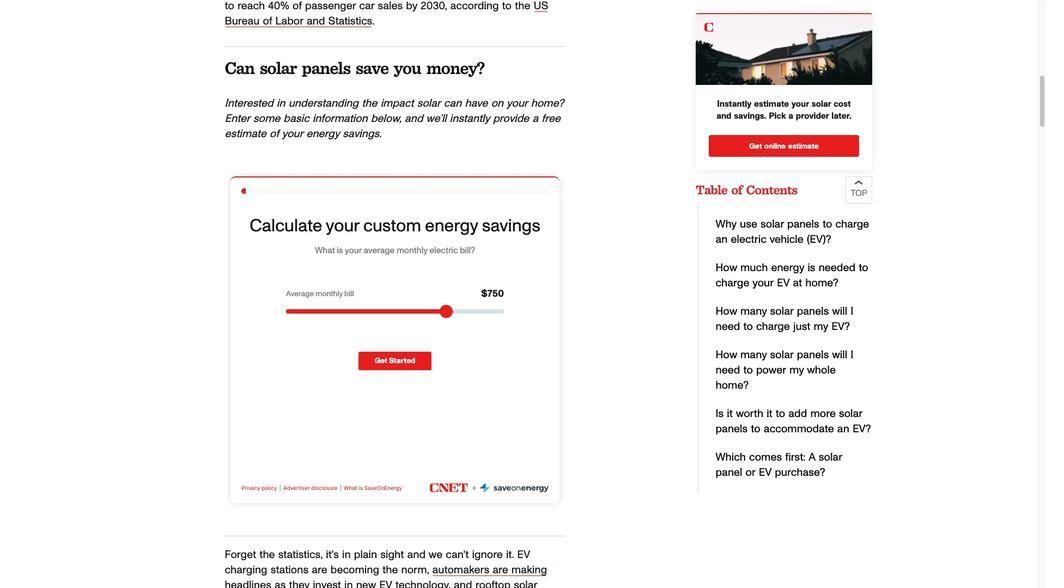 Task type: vqa. For each thing, say whether or not it's contained in the screenshot.
online
yes



Task type: describe. For each thing, give the bounding box(es) containing it.
statistics,
[[278, 550, 323, 561]]

table of contents
[[696, 182, 798, 198]]

charging
[[225, 565, 268, 576]]

vehicle
[[770, 234, 804, 245]]

just
[[794, 322, 811, 333]]

get online estimate
[[750, 143, 819, 151]]

0 horizontal spatial the
[[260, 550, 275, 561]]

why use solar panels to charge an electric vehicle (ev)? link
[[716, 219, 870, 245]]

automakers are making headlines link
[[225, 565, 547, 589]]

my inside how many solar panels will i need to power my whole home?
[[790, 365, 804, 376]]

which comes first: a solar panel or ev purchase? link
[[716, 453, 843, 479]]

cnet logo image
[[705, 23, 713, 32]]

how much energy is needed to charge your ev at home? link
[[716, 263, 869, 289]]

in inside interested in understanding the impact solar can have on your home? enter some basic information below, and we'll instantly provide a free estimate of your energy savings.
[[277, 98, 285, 109]]

you
[[394, 57, 421, 79]]

to inside how much energy is needed to charge your ev at home?
[[859, 263, 869, 274]]

accommodate
[[764, 424, 835, 435]]

embedded form element
[[225, 159, 565, 521]]

solar inside which comes first: a solar panel or ev purchase?
[[819, 453, 843, 463]]

to inside the how many solar panels will i need to charge just my ev?
[[744, 322, 753, 333]]

energy inside interested in understanding the impact solar can have on your home? enter some basic information below, and we'll instantly provide a free estimate of your energy savings.
[[306, 129, 340, 140]]

estimate inside interested in understanding the impact solar can have on your home? enter some basic information below, and we'll instantly provide a free estimate of your energy savings.
[[225, 129, 266, 140]]

will for my
[[833, 306, 848, 317]]

basic
[[284, 113, 309, 124]]

understanding
[[289, 98, 359, 109]]

is
[[808, 263, 816, 274]]

panels inside is it worth it to add more solar panels to accommodate an ev?
[[716, 424, 748, 435]]

savings. inside interested in understanding the impact solar can have on your home? enter some basic information below, and we'll instantly provide a free estimate of your energy savings.
[[343, 129, 382, 140]]

can solar panels save you money?
[[225, 57, 485, 79]]

instantly estimate your solar cost and savings. pick a provider later.
[[717, 100, 852, 121]]

a
[[809, 453, 816, 463]]

need for how many solar panels will i need to charge just my ev?
[[716, 322, 741, 333]]

at
[[794, 278, 803, 289]]

which
[[716, 453, 746, 463]]

is it worth it to add more solar panels to accommodate an ev?
[[716, 409, 872, 435]]

solar inside interested in understanding the impact solar can have on your home? enter some basic information below, and we'll instantly provide a free estimate of your energy savings.
[[417, 98, 441, 109]]

making
[[512, 565, 547, 576]]

.
[[373, 16, 378, 27]]

bureau
[[225, 16, 260, 27]]

free
[[542, 113, 561, 124]]

online
[[765, 143, 786, 151]]

how for how many solar panels will i need to power my whole home?
[[716, 350, 738, 361]]

estimate inside instantly estimate your solar cost and savings. pick a provider later.
[[754, 100, 789, 109]]

are inside automakers are making headlines
[[493, 565, 509, 576]]

to inside how many solar panels will i need to power my whole home?
[[744, 365, 753, 376]]

savings. inside instantly estimate your solar cost and savings. pick a provider later.
[[734, 112, 767, 121]]

it.
[[506, 550, 514, 561]]

how many solar panels will i need to charge just my ev? link
[[716, 306, 854, 333]]

an inside is it worth it to add more solar panels to accommodate an ev?
[[838, 424, 850, 435]]

sight
[[381, 550, 404, 561]]

energy inside how much energy is needed to charge your ev at home?
[[772, 263, 805, 274]]

panels for how many solar panels will i need to power my whole home?
[[797, 350, 830, 361]]

electric
[[731, 234, 767, 245]]

impact
[[381, 98, 414, 109]]

house with solar panels image
[[696, 14, 873, 85]]

and inside "forget the statistics, it's in plain sight and we can't ignore it. ev charging stations are becoming the norm,"
[[407, 550, 426, 561]]

on
[[491, 98, 504, 109]]

or
[[746, 468, 756, 479]]

provider
[[796, 112, 829, 121]]

the inside interested in understanding the impact solar can have on your home? enter some basic information below, and we'll instantly provide a free estimate of your energy savings.
[[362, 98, 377, 109]]

and inside interested in understanding the impact solar can have on your home? enter some basic information below, and we'll instantly provide a free estimate of your energy savings.
[[405, 113, 423, 124]]

many for power
[[741, 350, 767, 361]]

solar inside is it worth it to add more solar panels to accommodate an ev?
[[840, 409, 863, 420]]

worth
[[736, 409, 764, 420]]

labor
[[276, 16, 304, 27]]

your down basic
[[282, 129, 303, 140]]

automakers are making headlines
[[225, 565, 547, 589]]

ev? inside the how many solar panels will i need to charge just my ev?
[[832, 322, 851, 333]]

to inside why use solar panels to charge an electric vehicle (ev)?
[[823, 219, 833, 230]]

1 it from the left
[[728, 409, 733, 420]]

stations
[[271, 565, 309, 576]]

automakers
[[433, 565, 490, 576]]

ev? inside is it worth it to add more solar panels to accommodate an ev?
[[853, 424, 872, 435]]

interested
[[225, 98, 274, 109]]

us bureau of labor and statistics
[[225, 1, 549, 27]]

us
[[534, 1, 549, 11]]

panel
[[716, 468, 743, 479]]

i for how many solar panels will i need to power my whole home?
[[851, 350, 854, 361]]

add
[[789, 409, 808, 420]]

and inside instantly estimate your solar cost and savings. pick a provider later.
[[717, 112, 732, 121]]

first:
[[786, 453, 806, 463]]

statistics
[[329, 16, 373, 27]]

norm,
[[402, 565, 429, 576]]

us bureau of labor and statistics link
[[225, 1, 549, 27]]

plain
[[354, 550, 377, 561]]

we'll
[[426, 113, 447, 124]]

home? for at
[[806, 278, 839, 289]]

(ev)?
[[807, 234, 832, 245]]

needed
[[819, 263, 856, 274]]

cost
[[834, 100, 851, 109]]

get online estimate link
[[709, 135, 860, 157]]



Task type: locate. For each thing, give the bounding box(es) containing it.
need
[[716, 322, 741, 333], [716, 365, 741, 376]]

1 vertical spatial savings.
[[343, 129, 382, 140]]

some
[[253, 113, 280, 124]]

1 horizontal spatial ev?
[[853, 424, 872, 435]]

your down much
[[753, 278, 774, 289]]

home? up is
[[716, 381, 749, 391]]

0 horizontal spatial my
[[790, 365, 804, 376]]

energy up at
[[772, 263, 805, 274]]

the
[[362, 98, 377, 109], [260, 550, 275, 561], [383, 565, 398, 576]]

interested in understanding the impact solar can have on your home? enter some basic information below, and we'll instantly provide a free estimate of your energy savings.
[[225, 98, 564, 140]]

ev inside which comes first: a solar panel or ev purchase?
[[759, 468, 772, 479]]

0 horizontal spatial home?
[[531, 98, 564, 109]]

charge down top
[[836, 219, 870, 230]]

2 vertical spatial estimate
[[788, 143, 819, 151]]

1 vertical spatial energy
[[772, 263, 805, 274]]

of right the table
[[732, 182, 743, 198]]

purchase?
[[775, 468, 826, 479]]

an
[[716, 234, 728, 245], [838, 424, 850, 435]]

home? for your
[[531, 98, 564, 109]]

solar inside instantly estimate your solar cost and savings. pick a provider later.
[[812, 100, 831, 109]]

use
[[740, 219, 758, 230]]

and
[[307, 16, 325, 27], [717, 112, 732, 121], [405, 113, 423, 124], [407, 550, 426, 561]]

the up charging
[[260, 550, 275, 561]]

will inside the how many solar panels will i need to charge just my ev?
[[833, 306, 848, 317]]

0 horizontal spatial ev
[[518, 550, 530, 561]]

panels up (ev)?
[[788, 219, 820, 230]]

solar up just
[[771, 306, 794, 317]]

forget the statistics, it's in plain sight and we can't ignore it. ev charging stations are becoming the norm,
[[225, 550, 530, 576]]

0 vertical spatial energy
[[306, 129, 340, 140]]

in up 'some'
[[277, 98, 285, 109]]

solar right can
[[260, 57, 297, 79]]

1 horizontal spatial savings.
[[734, 112, 767, 121]]

0 vertical spatial an
[[716, 234, 728, 245]]

1 vertical spatial estimate
[[225, 129, 266, 140]]

0 vertical spatial charge
[[836, 219, 870, 230]]

how
[[716, 263, 738, 274], [716, 306, 738, 317], [716, 350, 738, 361]]

0 vertical spatial ev
[[777, 278, 790, 289]]

i inside how many solar panels will i need to power my whole home?
[[851, 350, 854, 361]]

and up norm,
[[407, 550, 426, 561]]

1 vertical spatial ev
[[759, 468, 772, 479]]

1 vertical spatial in
[[342, 550, 351, 561]]

of down 'some'
[[270, 129, 279, 140]]

panels inside the how many solar panels will i need to charge just my ev?
[[797, 306, 830, 317]]

and right labor
[[307, 16, 325, 27]]

ev left at
[[777, 278, 790, 289]]

1 vertical spatial of
[[270, 129, 279, 140]]

to left power
[[744, 365, 753, 376]]

to left add
[[776, 409, 786, 420]]

2 vertical spatial of
[[732, 182, 743, 198]]

solar inside how many solar panels will i need to power my whole home?
[[771, 350, 794, 361]]

a inside instantly estimate your solar cost and savings. pick a provider later.
[[789, 112, 794, 121]]

2 vertical spatial ev
[[518, 550, 530, 561]]

it right is
[[728, 409, 733, 420]]

it right worth
[[767, 409, 773, 420]]

is
[[716, 409, 724, 420]]

0 vertical spatial home?
[[531, 98, 564, 109]]

panels for how many solar panels will i need to charge just my ev?
[[797, 306, 830, 317]]

solar up vehicle
[[761, 219, 785, 230]]

panels up just
[[797, 306, 830, 317]]

ev inside "forget the statistics, it's in plain sight and we can't ignore it. ev charging stations are becoming the norm,"
[[518, 550, 530, 561]]

solar inside the how many solar panels will i need to charge just my ev?
[[771, 306, 794, 317]]

0 vertical spatial will
[[833, 306, 848, 317]]

top
[[851, 189, 868, 198]]

how inside how many solar panels will i need to power my whole home?
[[716, 350, 738, 361]]

0 vertical spatial i
[[851, 306, 854, 317]]

estimate right online
[[788, 143, 819, 151]]

need inside how many solar panels will i need to power my whole home?
[[716, 365, 741, 376]]

the up below,
[[362, 98, 377, 109]]

why use solar panels to charge an electric vehicle (ev)?
[[716, 219, 870, 245]]

0 horizontal spatial a
[[533, 113, 539, 124]]

to
[[823, 219, 833, 230], [859, 263, 869, 274], [744, 322, 753, 333], [744, 365, 753, 376], [776, 409, 786, 420], [752, 424, 761, 435]]

charge inside how much energy is needed to charge your ev at home?
[[716, 278, 750, 289]]

solar up provider
[[812, 100, 831, 109]]

your inside instantly estimate your solar cost and savings. pick a provider later.
[[792, 100, 809, 109]]

in inside "forget the statistics, it's in plain sight and we can't ignore it. ev charging stations are becoming the norm,"
[[342, 550, 351, 561]]

1 horizontal spatial an
[[838, 424, 850, 435]]

0 horizontal spatial savings.
[[343, 129, 382, 140]]

are inside "forget the statistics, it's in plain sight and we can't ignore it. ev charging stations are becoming the norm,"
[[312, 565, 328, 576]]

to down worth
[[752, 424, 761, 435]]

0 horizontal spatial energy
[[306, 129, 340, 140]]

many inside the how many solar panels will i need to charge just my ev?
[[741, 306, 767, 317]]

charge left just
[[757, 322, 790, 333]]

my right just
[[814, 322, 829, 333]]

your inside how much energy is needed to charge your ev at home?
[[753, 278, 774, 289]]

2 many from the top
[[741, 350, 767, 361]]

1 horizontal spatial ev
[[759, 468, 772, 479]]

1 need from the top
[[716, 322, 741, 333]]

many down much
[[741, 306, 767, 317]]

1 horizontal spatial my
[[814, 322, 829, 333]]

savings. down instantly
[[734, 112, 767, 121]]

2 need from the top
[[716, 365, 741, 376]]

0 vertical spatial savings.
[[734, 112, 767, 121]]

panels inside why use solar panels to charge an electric vehicle (ev)?
[[788, 219, 820, 230]]

much
[[741, 263, 768, 274]]

energy
[[306, 129, 340, 140], [772, 263, 805, 274]]

2 horizontal spatial home?
[[806, 278, 839, 289]]

how many solar panels will i need to charge just my ev?
[[716, 306, 854, 333]]

enter
[[225, 113, 250, 124]]

0 horizontal spatial in
[[277, 98, 285, 109]]

becoming
[[331, 565, 379, 576]]

1 horizontal spatial are
[[493, 565, 509, 576]]

0 vertical spatial estimate
[[754, 100, 789, 109]]

and inside us bureau of labor and statistics
[[307, 16, 325, 27]]

1 vertical spatial the
[[260, 550, 275, 561]]

1 vertical spatial an
[[838, 424, 850, 435]]

charge inside why use solar panels to charge an electric vehicle (ev)?
[[836, 219, 870, 230]]

estimate
[[754, 100, 789, 109], [225, 129, 266, 140], [788, 143, 819, 151]]

we
[[429, 550, 443, 561]]

charge down much
[[716, 278, 750, 289]]

2 are from the left
[[493, 565, 509, 576]]

will up whole
[[833, 350, 848, 361]]

home? inside how many solar panels will i need to power my whole home?
[[716, 381, 749, 391]]

ignore
[[472, 550, 503, 561]]

it's
[[326, 550, 339, 561]]

2 vertical spatial home?
[[716, 381, 749, 391]]

of inside interested in understanding the impact solar can have on your home? enter some basic information below, and we'll instantly provide a free estimate of your energy savings.
[[270, 129, 279, 140]]

2 horizontal spatial the
[[383, 565, 398, 576]]

instantly
[[450, 113, 490, 124]]

2 i from the top
[[851, 350, 854, 361]]

save
[[356, 57, 389, 79]]

1 horizontal spatial in
[[342, 550, 351, 561]]

0 horizontal spatial ev?
[[832, 322, 851, 333]]

1 vertical spatial need
[[716, 365, 741, 376]]

solar up we'll
[[417, 98, 441, 109]]

are
[[312, 565, 328, 576], [493, 565, 509, 576]]

0 vertical spatial ev?
[[832, 322, 851, 333]]

charge
[[836, 219, 870, 230], [716, 278, 750, 289], [757, 322, 790, 333]]

2 horizontal spatial charge
[[836, 219, 870, 230]]

can't
[[446, 550, 469, 561]]

whole
[[808, 365, 836, 376]]

will inside how many solar panels will i need to power my whole home?
[[833, 350, 848, 361]]

how inside the how many solar panels will i need to charge just my ev?
[[716, 306, 738, 317]]

2 vertical spatial charge
[[757, 322, 790, 333]]

0 vertical spatial of
[[263, 16, 272, 27]]

ev?
[[832, 322, 851, 333], [853, 424, 872, 435]]

many
[[741, 306, 767, 317], [741, 350, 767, 361]]

comes
[[750, 453, 782, 463]]

0 vertical spatial many
[[741, 306, 767, 317]]

ev right or
[[759, 468, 772, 479]]

many inside how many solar panels will i need to power my whole home?
[[741, 350, 767, 361]]

1 horizontal spatial a
[[789, 112, 794, 121]]

panels inside how many solar panels will i need to power my whole home?
[[797, 350, 830, 361]]

2 horizontal spatial ev
[[777, 278, 790, 289]]

an inside why use solar panels to charge an electric vehicle (ev)?
[[716, 234, 728, 245]]

home? up the free
[[531, 98, 564, 109]]

1 many from the top
[[741, 306, 767, 317]]

your
[[507, 98, 528, 109], [792, 100, 809, 109], [282, 129, 303, 140], [753, 278, 774, 289]]

table
[[696, 182, 728, 198]]

2 will from the top
[[833, 350, 848, 361]]

0 vertical spatial my
[[814, 322, 829, 333]]

your up provide
[[507, 98, 528, 109]]

many up power
[[741, 350, 767, 361]]

money?
[[427, 57, 485, 79]]

your up provider
[[792, 100, 809, 109]]

1 vertical spatial many
[[741, 350, 767, 361]]

estimate up pick
[[754, 100, 789, 109]]

ev inside how much energy is needed to charge your ev at home?
[[777, 278, 790, 289]]

of inside us bureau of labor and statistics
[[263, 16, 272, 27]]

panels down is
[[716, 424, 748, 435]]

an right "accommodate"
[[838, 424, 850, 435]]

pick
[[769, 112, 786, 121]]

provide
[[493, 113, 529, 124]]

are down it's
[[312, 565, 328, 576]]

1 will from the top
[[833, 306, 848, 317]]

solar up power
[[771, 350, 794, 361]]

ev right it.
[[518, 550, 530, 561]]

0 horizontal spatial are
[[312, 565, 328, 576]]

it
[[728, 409, 733, 420], [767, 409, 773, 420]]

solar
[[260, 57, 297, 79], [417, 98, 441, 109], [812, 100, 831, 109], [761, 219, 785, 230], [771, 306, 794, 317], [771, 350, 794, 361], [840, 409, 863, 420], [819, 453, 843, 463]]

need inside the how many solar panels will i need to charge just my ev?
[[716, 322, 741, 333]]

is it worth it to add more solar panels to accommodate an ev? link
[[716, 409, 872, 435]]

i for how many solar panels will i need to charge just my ev?
[[851, 306, 854, 317]]

panels up understanding
[[302, 57, 351, 79]]

my
[[814, 322, 829, 333], [790, 365, 804, 376]]

i inside the how many solar panels will i need to charge just my ev?
[[851, 306, 854, 317]]

1 horizontal spatial charge
[[757, 322, 790, 333]]

2 how from the top
[[716, 306, 738, 317]]

how inside how much energy is needed to charge your ev at home?
[[716, 263, 738, 274]]

1 vertical spatial ev?
[[853, 424, 872, 435]]

savings. down information
[[343, 129, 382, 140]]

2 vertical spatial how
[[716, 350, 738, 361]]

1 how from the top
[[716, 263, 738, 274]]

home? inside interested in understanding the impact solar can have on your home? enter some basic information below, and we'll instantly provide a free estimate of your energy savings.
[[531, 98, 564, 109]]

how much energy is needed to charge your ev at home?
[[716, 263, 869, 289]]

my left whole
[[790, 365, 804, 376]]

panels up whole
[[797, 350, 830, 361]]

have
[[465, 98, 488, 109]]

1 horizontal spatial energy
[[772, 263, 805, 274]]

0 vertical spatial in
[[277, 98, 285, 109]]

1 vertical spatial home?
[[806, 278, 839, 289]]

in
[[277, 98, 285, 109], [342, 550, 351, 561]]

home? down is
[[806, 278, 839, 289]]

0 horizontal spatial charge
[[716, 278, 750, 289]]

contents
[[746, 182, 798, 198]]

how many solar panels will i need to power my whole home?
[[716, 350, 854, 391]]

of left labor
[[263, 16, 272, 27]]

an down why
[[716, 234, 728, 245]]

below,
[[371, 113, 402, 124]]

to up (ev)?
[[823, 219, 833, 230]]

3 how from the top
[[716, 350, 738, 361]]

need for how many solar panels will i need to power my whole home?
[[716, 365, 741, 376]]

power
[[757, 365, 787, 376]]

can
[[444, 98, 462, 109]]

0 horizontal spatial it
[[728, 409, 733, 420]]

solar right a
[[819, 453, 843, 463]]

and left we'll
[[405, 113, 423, 124]]

1 vertical spatial charge
[[716, 278, 750, 289]]

get
[[750, 143, 762, 151]]

1 horizontal spatial it
[[767, 409, 773, 420]]

estimate down enter
[[225, 129, 266, 140]]

to right needed
[[859, 263, 869, 274]]

to left just
[[744, 322, 753, 333]]

how for how much energy is needed to charge your ev at home?
[[716, 263, 738, 274]]

0 horizontal spatial an
[[716, 234, 728, 245]]

1 horizontal spatial home?
[[716, 381, 749, 391]]

in right it's
[[342, 550, 351, 561]]

how for how many solar panels will i need to charge just my ev?
[[716, 306, 738, 317]]

forget
[[225, 550, 256, 561]]

2 vertical spatial the
[[383, 565, 398, 576]]

which comes first: a solar panel or ev purchase?
[[716, 453, 843, 479]]

why
[[716, 219, 737, 230]]

solar inside why use solar panels to charge an electric vehicle (ev)?
[[761, 219, 785, 230]]

headlines
[[225, 581, 271, 589]]

a inside interested in understanding the impact solar can have on your home? enter some basic information below, and we'll instantly provide a free estimate of your energy savings.
[[533, 113, 539, 124]]

information
[[313, 113, 368, 124]]

my inside the how many solar panels will i need to charge just my ev?
[[814, 322, 829, 333]]

charge inside the how many solar panels will i need to charge just my ev?
[[757, 322, 790, 333]]

more
[[811, 409, 836, 420]]

0 vertical spatial how
[[716, 263, 738, 274]]

a left the free
[[533, 113, 539, 124]]

1 vertical spatial how
[[716, 306, 738, 317]]

1 i from the top
[[851, 306, 854, 317]]

0 vertical spatial the
[[362, 98, 377, 109]]

the down "sight"
[[383, 565, 398, 576]]

solar right more
[[840, 409, 863, 420]]

a right pick
[[789, 112, 794, 121]]

home?
[[531, 98, 564, 109], [806, 278, 839, 289], [716, 381, 749, 391]]

1 vertical spatial will
[[833, 350, 848, 361]]

of
[[263, 16, 272, 27], [270, 129, 279, 140], [732, 182, 743, 198]]

home? inside how much energy is needed to charge your ev at home?
[[806, 278, 839, 289]]

later.
[[832, 112, 852, 121]]

how many solar panels will i need to power my whole home? link
[[716, 350, 854, 391]]

energy down information
[[306, 129, 340, 140]]

1 horizontal spatial the
[[362, 98, 377, 109]]

0 vertical spatial need
[[716, 322, 741, 333]]

1 vertical spatial my
[[790, 365, 804, 376]]

can
[[225, 57, 255, 79]]

and down instantly
[[717, 112, 732, 121]]

panels for why use solar panels to charge an electric vehicle (ev)?
[[788, 219, 820, 230]]

are down it.
[[493, 565, 509, 576]]

1 vertical spatial i
[[851, 350, 854, 361]]

panels
[[302, 57, 351, 79], [788, 219, 820, 230], [797, 306, 830, 317], [797, 350, 830, 361], [716, 424, 748, 435]]

will down needed
[[833, 306, 848, 317]]

1 are from the left
[[312, 565, 328, 576]]

2 it from the left
[[767, 409, 773, 420]]

instantly
[[717, 100, 752, 109]]

will for whole
[[833, 350, 848, 361]]

many for charge
[[741, 306, 767, 317]]



